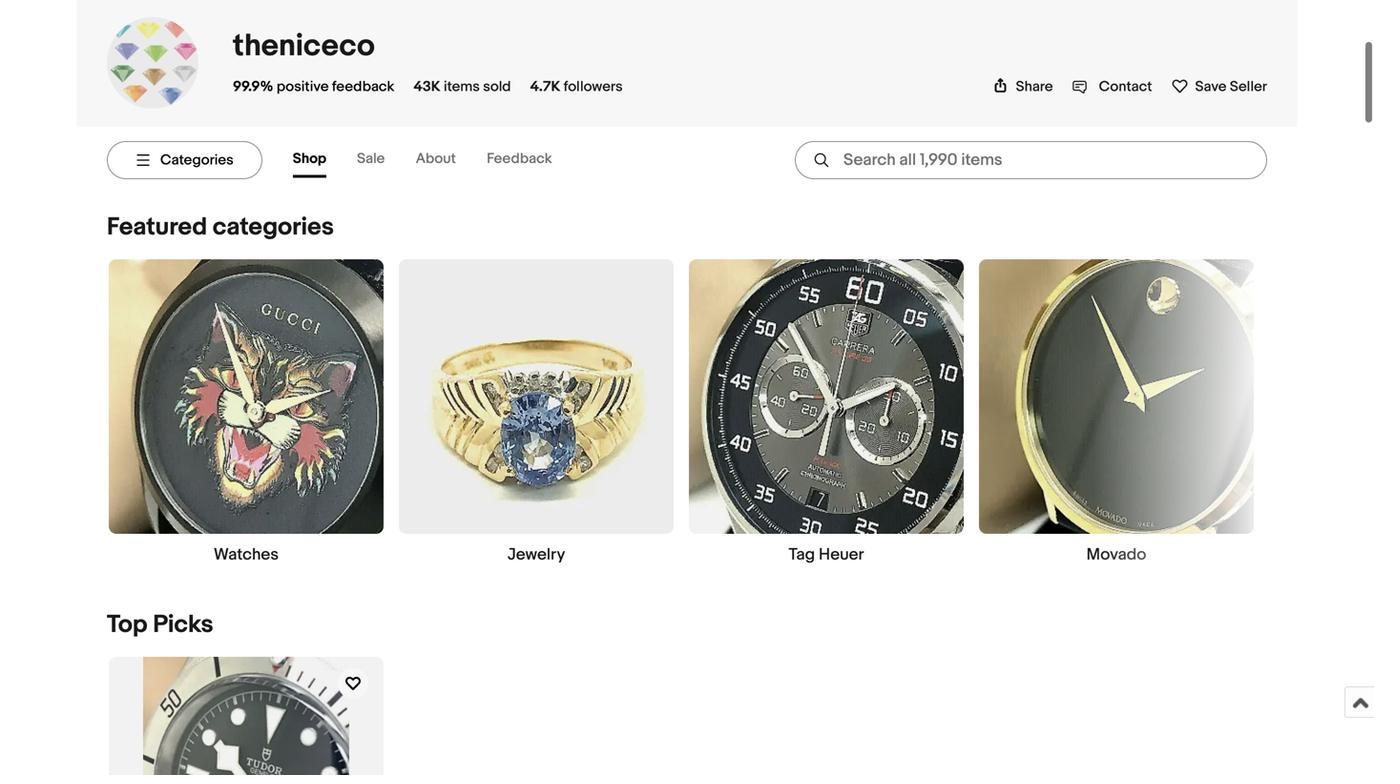 Task type: describe. For each thing, give the bounding box(es) containing it.
jewelry button
[[399, 260, 674, 566]]

sale
[[357, 150, 385, 167]]

save seller button
[[1171, 77, 1267, 95]]

tag
[[789, 545, 815, 565]]

featured categories
[[107, 213, 334, 242]]

shop
[[293, 150, 326, 167]]

tag heuer
[[789, 545, 864, 565]]

movado button
[[979, 260, 1254, 566]]

categories
[[213, 213, 334, 242]]

jewelry
[[507, 545, 565, 565]]

tab list containing shop
[[293, 143, 583, 178]]

theniceco image
[[107, 21, 198, 105]]

share
[[1016, 78, 1053, 95]]

top picks
[[107, 611, 213, 640]]

positive
[[277, 78, 329, 95]]

categories
[[160, 152, 234, 169]]

about
[[416, 150, 456, 167]]

4.7k
[[530, 78, 560, 95]]

feedback
[[487, 150, 552, 167]]

99.9% positive feedback
[[233, 78, 394, 95]]

watches
[[214, 545, 279, 565]]

save seller
[[1195, 78, 1267, 95]]

sold
[[483, 78, 511, 95]]

contact link
[[1072, 78, 1152, 95]]

tudor by rolex men's watch 79730 black bay swiss automatic black dial 41mm : quick view image
[[143, 657, 349, 776]]

categories button
[[107, 141, 262, 179]]

share button
[[993, 78, 1053, 95]]

items
[[444, 78, 480, 95]]

seller
[[1230, 78, 1267, 95]]



Task type: vqa. For each thing, say whether or not it's contained in the screenshot.
1st Seller with a 99.9% positive feedback link from the left
no



Task type: locate. For each thing, give the bounding box(es) containing it.
top
[[107, 611, 148, 640]]

save
[[1195, 78, 1227, 95]]

theniceco link
[[233, 28, 375, 65]]

picks
[[153, 611, 213, 640]]

43k
[[414, 78, 441, 95]]

contact
[[1099, 78, 1152, 95]]

tag heuer button
[[689, 260, 964, 566]]

watches button
[[109, 260, 384, 566]]

Search all 1,990 items field
[[795, 141, 1267, 179]]

movado
[[1087, 545, 1147, 565]]

followers
[[564, 78, 623, 95]]

4.7k followers
[[530, 78, 623, 95]]

heuer
[[819, 545, 864, 565]]

43k items sold
[[414, 78, 511, 95]]

feedback
[[332, 78, 394, 95]]

99.9%
[[233, 78, 273, 95]]

featured
[[107, 213, 207, 242]]

tab list
[[293, 143, 583, 178]]

theniceco
[[233, 28, 375, 65]]



